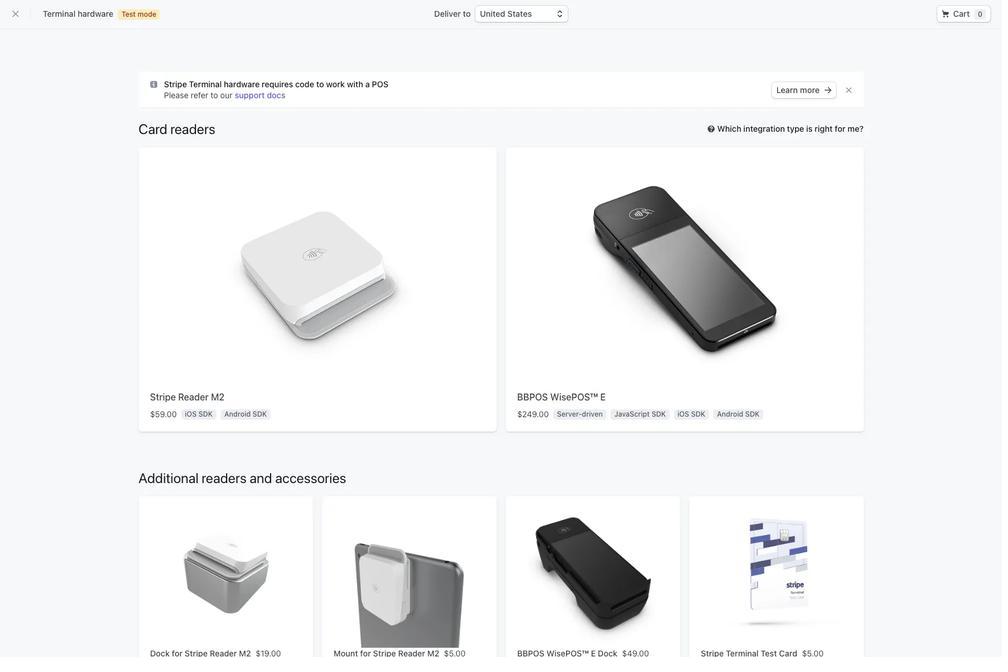 Task type: describe. For each thing, give the bounding box(es) containing it.
svg image inside learn more "link"
[[824, 87, 831, 94]]

more
[[800, 85, 820, 95]]

bbpos wisepos™ e
[[517, 392, 606, 403]]

refer
[[191, 90, 208, 100]]

server-driven
[[557, 410, 603, 419]]

readers for card
[[170, 121, 215, 137]]

additional readers and accessories
[[139, 470, 346, 486]]

hardware inside stripe terminal hardware requires code to work with a pos please refer to our support docs
[[224, 79, 260, 89]]

cart
[[954, 9, 970, 19]]

1 android sdk from the left
[[224, 410, 267, 419]]

mode
[[138, 10, 156, 19]]

test
[[122, 10, 136, 19]]

and
[[250, 470, 272, 486]]

card readers
[[139, 121, 215, 137]]

stripe for stripe terminal hardware requires code to work with a pos please refer to our support docs
[[164, 79, 187, 89]]

1 ios from the left
[[185, 410, 197, 419]]

$59.00
[[150, 409, 177, 419]]

0 vertical spatial terminal
[[43, 9, 76, 19]]

code
[[295, 79, 314, 89]]

2 sdk from the left
[[253, 410, 267, 419]]

docs
[[267, 90, 286, 100]]

me?
[[848, 124, 864, 134]]

1 android from the left
[[224, 410, 251, 419]]

united states button
[[475, 6, 568, 22]]

with
[[347, 79, 363, 89]]

terminal inside stripe terminal hardware requires code to work with a pos please refer to our support docs
[[189, 79, 222, 89]]

stripe reader m2
[[150, 392, 225, 403]]

0 horizontal spatial hardware
[[78, 9, 113, 19]]

3 sdk from the left
[[652, 410, 666, 419]]

bbpos
[[517, 392, 548, 403]]

2 android sdk from the left
[[717, 410, 760, 419]]

deliver to
[[434, 9, 471, 19]]

5 sdk from the left
[[745, 410, 760, 419]]

which integration type is right for me?
[[717, 124, 864, 134]]

0 horizontal spatial svg image
[[150, 81, 157, 88]]

our
[[220, 90, 233, 100]]

1 sdk from the left
[[199, 410, 213, 419]]

please
[[164, 90, 189, 100]]

javascript sdk
[[614, 410, 666, 419]]

0
[[978, 10, 983, 19]]

readers for additional
[[202, 470, 247, 486]]

right
[[815, 124, 833, 134]]



Task type: vqa. For each thing, say whether or not it's contained in the screenshot.
middle Links
no



Task type: locate. For each thing, give the bounding box(es) containing it.
readers left and
[[202, 470, 247, 486]]

united states
[[480, 9, 532, 19]]

learn more link
[[772, 82, 836, 98]]

0 horizontal spatial ios sdk
[[185, 410, 213, 419]]

2 android from the left
[[717, 410, 744, 419]]

4 sdk from the left
[[691, 410, 706, 419]]

learn
[[777, 85, 798, 95]]

reader
[[178, 392, 209, 403]]

stripe for stripe reader m2
[[150, 392, 176, 403]]

0 horizontal spatial terminal
[[43, 9, 76, 19]]

hardware left the test
[[78, 9, 113, 19]]

card
[[139, 121, 167, 137]]

2 horizontal spatial to
[[463, 9, 471, 19]]

test mode
[[122, 10, 156, 19]]

support
[[235, 90, 265, 100]]

svg image
[[942, 10, 949, 17]]

ios right javascript sdk
[[678, 410, 689, 419]]

requires
[[262, 79, 293, 89]]

2 vertical spatial to
[[211, 90, 218, 100]]

svg image
[[150, 81, 157, 88], [824, 87, 831, 94]]

terminal
[[43, 9, 76, 19], [189, 79, 222, 89]]

1 horizontal spatial ios
[[678, 410, 689, 419]]

m2
[[211, 392, 225, 403]]

ios sdk down the reader
[[185, 410, 213, 419]]

0 vertical spatial stripe
[[164, 79, 187, 89]]

0 horizontal spatial to
[[211, 90, 218, 100]]

ios sdk
[[185, 410, 213, 419], [678, 410, 706, 419]]

for
[[835, 124, 846, 134]]

integration
[[744, 124, 785, 134]]

wisepos™
[[550, 392, 598, 403]]

to left the our
[[211, 90, 218, 100]]

2 ios from the left
[[678, 410, 689, 419]]

to
[[463, 9, 471, 19], [316, 79, 324, 89], [211, 90, 218, 100]]

1 horizontal spatial android
[[717, 410, 744, 419]]

1 horizontal spatial svg image
[[824, 87, 831, 94]]

learn more
[[777, 85, 820, 95]]

work
[[326, 79, 345, 89]]

1 vertical spatial readers
[[202, 470, 247, 486]]

which integration type is right for me? button
[[708, 123, 864, 135]]

1 ios sdk from the left
[[185, 410, 213, 419]]

javascript
[[614, 410, 650, 419]]

stripe
[[164, 79, 187, 89], [150, 392, 176, 403]]

states
[[508, 9, 532, 19]]

1 vertical spatial terminal
[[189, 79, 222, 89]]

1 vertical spatial stripe
[[150, 392, 176, 403]]

0 vertical spatial readers
[[170, 121, 215, 137]]

support docs link
[[235, 90, 286, 100]]

stripe up please
[[164, 79, 187, 89]]

0 horizontal spatial android sdk
[[224, 410, 267, 419]]

0 vertical spatial hardware
[[78, 9, 113, 19]]

united
[[480, 9, 505, 19]]

additional
[[139, 470, 199, 486]]

pos
[[372, 79, 389, 89]]

1 vertical spatial to
[[316, 79, 324, 89]]

0 horizontal spatial ios
[[185, 410, 197, 419]]

readers down refer
[[170, 121, 215, 137]]

1 horizontal spatial hardware
[[224, 79, 260, 89]]

accessories
[[275, 470, 346, 486]]

a
[[365, 79, 370, 89]]

type
[[787, 124, 804, 134]]

stripe terminal hardware requires code to work with a pos please refer to our support docs
[[164, 79, 389, 100]]

sdk
[[199, 410, 213, 419], [253, 410, 267, 419], [652, 410, 666, 419], [691, 410, 706, 419], [745, 410, 760, 419]]

server-
[[557, 410, 582, 419]]

hardware up support
[[224, 79, 260, 89]]

svg image up card
[[150, 81, 157, 88]]

2 ios sdk from the left
[[678, 410, 706, 419]]

1 horizontal spatial ios sdk
[[678, 410, 706, 419]]

which
[[717, 124, 741, 134]]

to left work
[[316, 79, 324, 89]]

hardware
[[78, 9, 113, 19], [224, 79, 260, 89]]

svg image right more
[[824, 87, 831, 94]]

deliver
[[434, 9, 461, 19]]

terminal hardware
[[43, 9, 113, 19]]

android sdk
[[224, 410, 267, 419], [717, 410, 760, 419]]

1 vertical spatial hardware
[[224, 79, 260, 89]]

0 vertical spatial to
[[463, 9, 471, 19]]

1 horizontal spatial to
[[316, 79, 324, 89]]

readers
[[170, 121, 215, 137], [202, 470, 247, 486]]

is
[[806, 124, 813, 134]]

$249.00
[[517, 409, 549, 419]]

driven
[[582, 410, 603, 419]]

ios sdk right javascript sdk
[[678, 410, 706, 419]]

android
[[224, 410, 251, 419], [717, 410, 744, 419]]

1 horizontal spatial android sdk
[[717, 410, 760, 419]]

to right deliver
[[463, 9, 471, 19]]

e
[[600, 392, 606, 403]]

ios down the reader
[[185, 410, 197, 419]]

stripe inside stripe terminal hardware requires code to work with a pos please refer to our support docs
[[164, 79, 187, 89]]

stripe up $59.00 on the bottom left
[[150, 392, 176, 403]]

1 horizontal spatial terminal
[[189, 79, 222, 89]]

ios
[[185, 410, 197, 419], [678, 410, 689, 419]]

0 horizontal spatial android
[[224, 410, 251, 419]]



